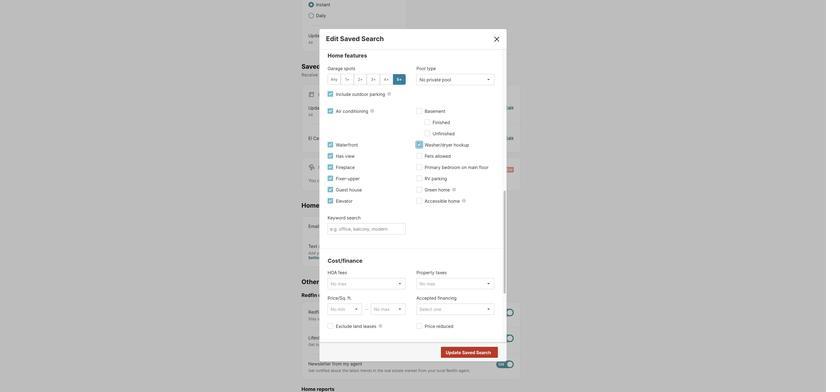 Task type: locate. For each thing, give the bounding box(es) containing it.
2+
[[358, 77, 363, 82]]

home up the accessible home
[[439, 187, 450, 193]]

list box
[[417, 74, 495, 85], [328, 278, 406, 289], [417, 278, 495, 289], [328, 304, 363, 315], [371, 304, 406, 315], [417, 304, 495, 315]]

the down my
[[343, 368, 349, 373]]

types down daily
[[325, 33, 337, 38]]

0 vertical spatial in
[[354, 251, 357, 255]]

rv
[[425, 176, 431, 181]]

0 horizontal spatial home
[[302, 202, 320, 209]]

0 vertical spatial all
[[309, 40, 313, 45]]

home right insights,
[[342, 342, 352, 347]]

2 vertical spatial edit
[[506, 136, 514, 141]]

local inside lifestyle & tips get local insights, home improvement tips, style and design resources.
[[316, 342, 325, 347]]

search up features
[[362, 35, 384, 43]]

0 horizontal spatial search
[[362, 35, 384, 43]]

list box for pool type
[[417, 74, 495, 85]]

search
[[411, 72, 425, 78], [347, 215, 361, 221]]

1 horizontal spatial search
[[411, 72, 425, 78]]

get
[[309, 342, 315, 347], [309, 368, 315, 373]]

search inside button
[[477, 350, 492, 355]]

green
[[425, 187, 438, 193]]

1 vertical spatial update types all
[[309, 105, 337, 117]]

filters.
[[426, 72, 439, 78]]

types
[[325, 33, 337, 38], [325, 105, 337, 111]]

1 vertical spatial agent.
[[459, 368, 471, 373]]

2 edit button from the top
[[506, 135, 514, 142]]

tools
[[359, 316, 367, 321]]

search for update saved search
[[477, 350, 492, 355]]

Instant radio
[[309, 2, 314, 7]]

home up garage
[[328, 52, 344, 59]]

connect
[[450, 316, 465, 321]]

parking down 3+ radio
[[370, 91, 385, 97]]

the left real
[[378, 368, 384, 373]]

redfin news stay up to date on redfin's tools and features, how to buy or sell a home, and connect with an agent.
[[309, 309, 492, 321]]

2 update types all from the top
[[309, 105, 337, 117]]

option group
[[328, 74, 406, 85]]

searches inside saved searches receive timely notifications based on your preferred search filters.
[[322, 63, 351, 70]]

and right the style
[[396, 342, 403, 347]]

0 horizontal spatial search
[[347, 215, 361, 221]]

1 vertical spatial search
[[347, 215, 361, 221]]

pool
[[417, 66, 426, 71]]

2 for from the top
[[319, 165, 327, 170]]

account settings link
[[309, 251, 374, 260]]

list box up financing
[[417, 278, 495, 289]]

your
[[380, 72, 389, 78], [317, 251, 325, 255], [428, 368, 436, 373]]

redfin for redfin updates
[[302, 292, 317, 298]]

0 horizontal spatial to
[[323, 316, 327, 321]]

hookup
[[454, 142, 470, 148]]

update left no
[[446, 350, 462, 355]]

from up the "about"
[[333, 361, 342, 367]]

searches up house
[[355, 178, 374, 183]]

no results button
[[463, 347, 498, 358]]

accepted financing
[[417, 295, 457, 301]]

search inside saved searches receive timely notifications based on your preferred search filters.
[[411, 72, 425, 78]]

update types all down daily
[[309, 33, 337, 45]]

0 vertical spatial your
[[380, 72, 389, 78]]

1 horizontal spatial and
[[396, 342, 403, 347]]

parking right .
[[432, 176, 448, 181]]

include
[[336, 91, 351, 97]]

0 vertical spatial edit
[[326, 35, 339, 43]]

and
[[369, 316, 375, 321], [442, 316, 449, 321], [396, 342, 403, 347]]

0 horizontal spatial the
[[343, 368, 349, 373]]

0 vertical spatial search
[[411, 72, 425, 78]]

1 vertical spatial local
[[437, 368, 446, 373]]

search down pool at the top
[[411, 72, 425, 78]]

get down the lifestyle
[[309, 342, 315, 347]]

add your phone number in
[[309, 251, 358, 255]]

None checkbox
[[383, 243, 400, 251], [497, 309, 514, 316], [497, 335, 514, 342], [383, 243, 400, 251], [497, 309, 514, 316], [497, 335, 514, 342]]

0 vertical spatial redfin
[[302, 292, 317, 298]]

text
[[309, 243, 318, 249]]

2 vertical spatial update
[[446, 350, 462, 355]]

allowed
[[436, 153, 451, 159]]

1 horizontal spatial local
[[437, 368, 446, 373]]

update down the daily option
[[309, 33, 324, 38]]

1 horizontal spatial search
[[477, 350, 492, 355]]

your right '3+'
[[380, 72, 389, 78]]

0 horizontal spatial parking
[[370, 91, 385, 97]]

0 vertical spatial types
[[325, 33, 337, 38]]

1 horizontal spatial in
[[373, 368, 377, 373]]

0 vertical spatial update types all
[[309, 33, 337, 45]]

0 horizontal spatial local
[[316, 342, 325, 347]]

el cerrito test 1
[[309, 136, 341, 141]]

list box for hoa fees
[[328, 278, 406, 289]]

1+
[[345, 77, 350, 82]]

no
[[470, 350, 475, 355]]

in right number
[[354, 251, 357, 255]]

upper
[[348, 176, 360, 181]]

1 vertical spatial in
[[373, 368, 377, 373]]

air
[[336, 108, 342, 114]]

2 types from the top
[[325, 105, 337, 111]]

0 vertical spatial home
[[328, 52, 344, 59]]

1 vertical spatial search
[[477, 350, 492, 355]]

1 horizontal spatial your
[[380, 72, 389, 78]]

leases
[[364, 324, 377, 329]]

trends
[[361, 368, 372, 373]]

accepted
[[417, 295, 437, 301]]

1 horizontal spatial home
[[328, 52, 344, 59]]

to left the buy
[[402, 316, 406, 321]]

types down for sale
[[325, 105, 337, 111]]

redfin down update saved search
[[447, 368, 458, 373]]

1 horizontal spatial parking
[[432, 176, 448, 181]]

home tours
[[302, 202, 338, 209]]

your up settings
[[317, 251, 325, 255]]

1 vertical spatial your
[[317, 251, 325, 255]]

2 get from the top
[[309, 368, 315, 373]]

phone
[[326, 251, 338, 255]]

0 vertical spatial agent.
[[480, 316, 492, 321]]

redfin for redfin news stay up to date on redfin's tools and features, how to buy or sell a home, and connect with an agent.
[[309, 309, 322, 315]]

number
[[339, 251, 353, 255]]

update types all
[[309, 33, 337, 45], [309, 105, 337, 117]]

1 vertical spatial types
[[325, 105, 337, 111]]

4+ radio
[[380, 74, 393, 85]]

exclude
[[336, 324, 352, 329]]

edit button
[[506, 105, 514, 117], [506, 135, 514, 142]]

search right no
[[477, 350, 492, 355]]

for for for rent
[[319, 165, 327, 170]]

update inside update saved search button
[[446, 350, 462, 355]]

saved inside saved searches receive timely notifications based on your preferred search filters.
[[302, 63, 321, 70]]

1 horizontal spatial to
[[402, 316, 406, 321]]

for
[[409, 178, 414, 183]]

1 to from the left
[[323, 316, 327, 321]]

and up leases
[[369, 316, 375, 321]]

0 horizontal spatial in
[[354, 251, 357, 255]]

2 vertical spatial your
[[428, 368, 436, 373]]

home inside lifestyle & tips get local insights, home improvement tips, style and design resources.
[[342, 342, 352, 347]]

list box up 'redfin's'
[[328, 304, 363, 315]]

list box up features,
[[371, 304, 406, 315]]

rent
[[328, 165, 340, 170]]

&
[[327, 335, 330, 341]]

search up the e.g. office, balcony, modern 'text field'
[[347, 215, 361, 221]]

agent. down update saved search
[[459, 368, 471, 373]]

redfin up stay
[[309, 309, 322, 315]]

home left "tours"
[[302, 202, 320, 209]]

on
[[374, 72, 379, 78], [462, 165, 467, 170], [395, 223, 400, 229], [337, 316, 342, 321]]

parking
[[370, 91, 385, 97], [432, 176, 448, 181]]

1 for from the top
[[319, 92, 327, 98]]

1 vertical spatial home
[[302, 202, 320, 209]]

option group containing any
[[328, 74, 406, 85]]

to right the up
[[323, 316, 327, 321]]

1 all from the top
[[309, 40, 313, 45]]

rentals
[[416, 178, 430, 183]]

for left sale
[[319, 92, 327, 98]]

0 horizontal spatial from
[[333, 361, 342, 367]]

style
[[387, 342, 395, 347]]

results
[[476, 350, 491, 355]]

5+ radio
[[393, 74, 406, 85]]

list box up connect
[[417, 304, 495, 315]]

cost/finance
[[328, 258, 363, 264]]

2 horizontal spatial your
[[428, 368, 436, 373]]

0 horizontal spatial your
[[317, 251, 325, 255]]

redfin down other
[[302, 292, 317, 298]]

house
[[350, 187, 362, 193]]

sell
[[420, 316, 426, 321]]

update saved search
[[446, 350, 492, 355]]

e.g. office, balcony, modern text field
[[330, 226, 403, 232]]

list box up ft.
[[328, 278, 406, 289]]

1 horizontal spatial agent.
[[480, 316, 492, 321]]

buy
[[407, 316, 414, 321]]

air conditioning
[[336, 108, 369, 114]]

0 vertical spatial searches
[[322, 63, 351, 70]]

settings
[[309, 255, 324, 260]]

0 vertical spatial home
[[439, 187, 450, 193]]

estate
[[392, 368, 404, 373]]

search inside "dialog"
[[347, 215, 361, 221]]

1 get from the top
[[309, 342, 315, 347]]

0 vertical spatial local
[[316, 342, 325, 347]]

for
[[319, 92, 327, 98], [319, 165, 327, 170]]

local
[[316, 342, 325, 347], [437, 368, 446, 373]]

price reduced
[[425, 324, 454, 329]]

home for home tours
[[302, 202, 320, 209]]

home inside 'edit saved search' "dialog"
[[328, 52, 344, 59]]

edit saved search
[[326, 35, 384, 43]]

0 vertical spatial get
[[309, 342, 315, 347]]

hoa fees
[[328, 270, 348, 275]]

0 vertical spatial for
[[319, 92, 327, 98]]

on right date
[[337, 316, 342, 321]]

an
[[475, 316, 479, 321]]

None checkbox
[[497, 361, 514, 368]]

account settings
[[309, 251, 374, 260]]

on left 'main'
[[462, 165, 467, 170]]

for left rent
[[319, 165, 327, 170]]

agent. right an
[[480, 316, 492, 321]]

1 horizontal spatial the
[[378, 368, 384, 373]]

0 vertical spatial search
[[362, 35, 384, 43]]

update down for sale
[[309, 105, 324, 111]]

saved
[[340, 35, 360, 43], [302, 63, 321, 70], [341, 178, 354, 183], [463, 350, 476, 355]]

list box for property taxes
[[417, 278, 495, 289]]

taxes
[[436, 270, 447, 275]]

and inside lifestyle & tips get local insights, home improvement tips, style and design resources.
[[396, 342, 403, 347]]

1 vertical spatial from
[[419, 368, 427, 373]]

2 vertical spatial home
[[342, 342, 352, 347]]

in right trends
[[373, 368, 377, 373]]

on right the based
[[374, 72, 379, 78]]

redfin inside redfin news stay up to date on redfin's tools and features, how to buy or sell a home, and connect with an agent.
[[309, 309, 322, 315]]

on inside 'edit saved search' "dialog"
[[462, 165, 467, 170]]

all down the daily option
[[309, 40, 313, 45]]

get inside lifestyle & tips get local insights, home improvement tips, style and design resources.
[[309, 342, 315, 347]]

your right market
[[428, 368, 436, 373]]

has
[[336, 153, 344, 159]]

update
[[309, 33, 324, 38], [309, 105, 324, 111], [446, 350, 462, 355]]

update types all down for sale
[[309, 105, 337, 117]]

any
[[331, 77, 338, 82]]

Any radio
[[328, 74, 341, 85]]

searches
[[322, 63, 351, 70], [355, 178, 374, 183]]

home right accessible at the bottom
[[449, 198, 460, 204]]

0 vertical spatial parking
[[370, 91, 385, 97]]

0 vertical spatial edit button
[[506, 105, 514, 117]]

improvement
[[353, 342, 377, 347]]

for for for sale
[[319, 92, 327, 98]]

for sale
[[319, 92, 339, 98]]

tips,
[[378, 342, 386, 347]]

edit
[[326, 35, 339, 43], [506, 105, 514, 111], [506, 136, 514, 141]]

on inside redfin news stay up to date on redfin's tools and features, how to buy or sell a home, and connect with an agent.
[[337, 316, 342, 321]]

0 horizontal spatial searches
[[322, 63, 351, 70]]

from right market
[[419, 368, 427, 373]]

1 vertical spatial all
[[309, 112, 313, 117]]

searches up notifications
[[322, 63, 351, 70]]

get down newsletter
[[309, 368, 315, 373]]

1 vertical spatial edit button
[[506, 135, 514, 142]]

1 vertical spatial home
[[449, 198, 460, 204]]

1
[[339, 136, 341, 141]]

1 vertical spatial redfin
[[309, 309, 322, 315]]

local inside newsletter from my agent get notified about the latest trends in the real estate market from your local redfin agent.
[[437, 368, 446, 373]]

1 types from the top
[[325, 33, 337, 38]]

list box down 'type'
[[417, 74, 495, 85]]

all up el
[[309, 112, 313, 117]]

0 horizontal spatial agent.
[[459, 368, 471, 373]]

features
[[345, 52, 367, 59]]

1 vertical spatial get
[[309, 368, 315, 373]]

has view
[[336, 153, 355, 159]]

primary bedroom on main floor
[[425, 165, 489, 170]]

and up reduced
[[442, 316, 449, 321]]

can
[[318, 178, 325, 183]]

1 vertical spatial edit
[[506, 105, 514, 111]]

1 vertical spatial searches
[[355, 178, 374, 183]]

2 vertical spatial redfin
[[447, 368, 458, 373]]

home
[[328, 52, 344, 59], [302, 202, 320, 209]]

1 vertical spatial for
[[319, 165, 327, 170]]



Task type: vqa. For each thing, say whether or not it's contained in the screenshot.
updated
no



Task type: describe. For each thing, give the bounding box(es) containing it.
insights,
[[326, 342, 341, 347]]

create
[[326, 178, 340, 183]]

2 to from the left
[[402, 316, 406, 321]]

washer/dryer
[[425, 142, 453, 148]]

edit inside "dialog"
[[326, 35, 339, 43]]

on inside saved searches receive timely notifications based on your preferred search filters.
[[374, 72, 379, 78]]

how
[[393, 316, 401, 321]]

home features
[[328, 52, 367, 59]]

saved inside button
[[463, 350, 476, 355]]

1 vertical spatial parking
[[432, 176, 448, 181]]

daily
[[316, 13, 327, 18]]

unfinished
[[433, 131, 455, 136]]

lifestyle & tips get local insights, home improvement tips, style and design resources.
[[309, 335, 436, 347]]

rv parking
[[425, 176, 448, 181]]

for rent
[[319, 165, 340, 170]]

conditioning
[[343, 108, 369, 114]]

garage
[[328, 66, 343, 71]]

up
[[318, 316, 322, 321]]

you
[[309, 178, 316, 183]]

2 the from the left
[[378, 368, 384, 373]]

2 all from the top
[[309, 112, 313, 117]]

(sms)
[[319, 243, 332, 249]]

design
[[404, 342, 416, 347]]

pets
[[425, 153, 434, 159]]

your inside saved searches receive timely notifications based on your preferred search filters.
[[380, 72, 389, 78]]

price
[[425, 324, 436, 329]]

tips
[[331, 335, 339, 341]]

no results
[[470, 350, 491, 355]]

basement
[[425, 108, 446, 114]]

based
[[360, 72, 373, 78]]

3+ radio
[[367, 74, 380, 85]]

keyword search
[[328, 215, 361, 221]]

test
[[329, 136, 338, 141]]

price/sq. ft.
[[328, 295, 352, 301]]

0 horizontal spatial and
[[369, 316, 375, 321]]

pool type
[[417, 66, 436, 71]]

guest
[[336, 187, 348, 193]]

emails
[[321, 278, 341, 286]]

receive
[[302, 72, 318, 78]]

financing
[[438, 295, 457, 301]]

3+
[[371, 77, 376, 82]]

property taxes
[[417, 270, 447, 275]]

redfin's
[[343, 316, 358, 321]]

updates
[[319, 292, 338, 298]]

0 vertical spatial update
[[309, 33, 324, 38]]

pets allowed
[[425, 153, 451, 159]]

newsletter from my agent get notified about the latest trends in the real estate market from your local redfin agent.
[[309, 361, 471, 373]]

Daily radio
[[309, 13, 314, 18]]

list box for accepted financing
[[417, 304, 495, 315]]

elevator
[[336, 198, 353, 204]]

type
[[427, 66, 436, 71]]

stay
[[309, 316, 317, 321]]

while
[[375, 178, 386, 183]]

property
[[417, 270, 435, 275]]

1 horizontal spatial from
[[419, 368, 427, 373]]

about
[[331, 368, 342, 373]]

lifestyle
[[309, 335, 326, 341]]

market
[[405, 368, 418, 373]]

main
[[469, 165, 478, 170]]

floor
[[480, 165, 489, 170]]

other emails
[[302, 278, 341, 286]]

edit saved search dialog
[[320, 29, 507, 392]]

agent
[[351, 361, 363, 367]]

2+ radio
[[354, 74, 367, 85]]

home for green home
[[439, 187, 450, 193]]

price/sq.
[[328, 295, 347, 301]]

email
[[309, 223, 320, 229]]

search for edit saved search
[[362, 35, 384, 43]]

1 update types all from the top
[[309, 33, 337, 45]]

1+ radio
[[341, 74, 354, 85]]

home for accessible home
[[449, 198, 460, 204]]

resources.
[[417, 342, 436, 347]]

2 horizontal spatial and
[[442, 316, 449, 321]]

agent. inside newsletter from my agent get notified about the latest trends in the real estate market from your local redfin agent.
[[459, 368, 471, 373]]

notified
[[316, 368, 330, 373]]

cerrito
[[314, 136, 328, 141]]

el
[[309, 136, 312, 141]]

edit saved search element
[[326, 35, 487, 43]]

4+
[[384, 77, 389, 82]]

agent. inside redfin news stay up to date on redfin's tools and features, how to buy or sell a home, and connect with an agent.
[[480, 316, 492, 321]]

fireplace
[[336, 165, 355, 170]]

keyword
[[328, 215, 346, 221]]

hoa
[[328, 270, 337, 275]]

1 vertical spatial update
[[309, 105, 324, 111]]

.
[[430, 178, 431, 183]]

or
[[415, 316, 418, 321]]

fixer-upper
[[336, 176, 360, 181]]

real
[[385, 368, 391, 373]]

home for home features
[[328, 52, 344, 59]]

redfin inside newsletter from my agent get notified about the latest trends in the real estate market from your local redfin agent.
[[447, 368, 458, 373]]

on right "always"
[[395, 223, 400, 229]]

include outdoor parking
[[336, 91, 385, 97]]

finished
[[433, 120, 450, 125]]

your inside newsletter from my agent get notified about the latest trends in the real estate market from your local redfin agent.
[[428, 368, 436, 373]]

bedroom
[[442, 165, 461, 170]]

in inside newsletter from my agent get notified about the latest trends in the real estate market from your local redfin agent.
[[373, 368, 377, 373]]

1 the from the left
[[343, 368, 349, 373]]

view
[[345, 153, 355, 159]]

1 horizontal spatial searches
[[355, 178, 374, 183]]

0 vertical spatial from
[[333, 361, 342, 367]]

1 edit button from the top
[[506, 105, 514, 117]]

get inside newsletter from my agent get notified about the latest trends in the real estate market from your local redfin agent.
[[309, 368, 315, 373]]

text (sms)
[[309, 243, 332, 249]]

sale
[[328, 92, 339, 98]]

searching
[[387, 178, 408, 183]]

tours
[[321, 202, 338, 209]]

washer/dryer hookup
[[425, 142, 470, 148]]

option group inside 'edit saved search' "dialog"
[[328, 74, 406, 85]]

preferred
[[391, 72, 410, 78]]

timely
[[319, 72, 332, 78]]

my
[[343, 361, 350, 367]]



